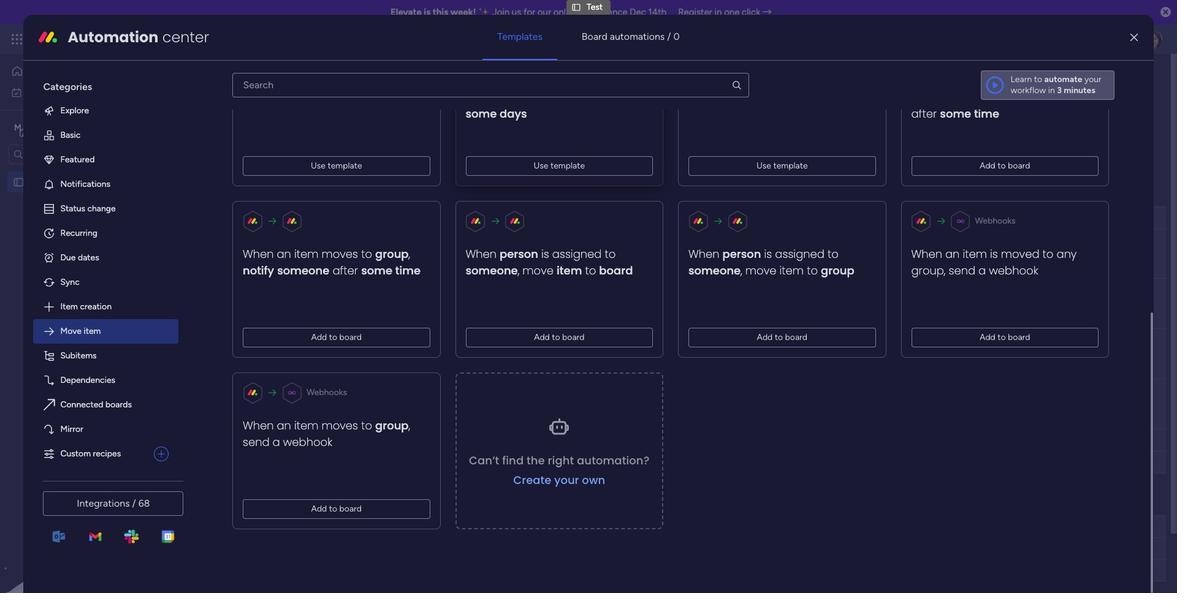 Task type: locate. For each thing, give the bounding box(es) containing it.
1 vertical spatial owner
[[446, 522, 472, 532]]

test for test testing
[[232, 349, 248, 359]]

move inside 'arrives   move item to and   push'
[[569, 73, 600, 88]]

production for test
[[237, 186, 298, 202]]

sync
[[60, 277, 80, 288]]

3 use template from the left
[[757, 161, 808, 171]]

main left table
[[205, 115, 223, 125]]

14th
[[649, 7, 667, 18]]

filter button
[[385, 143, 443, 162]]

subitems
[[60, 351, 97, 361]]

status down create
[[518, 522, 543, 532]]

changes inside "changes   to move"
[[315, 73, 363, 88]]

2 changes from the left
[[994, 73, 1042, 88]]

when up the notify
[[243, 246, 274, 262]]

when person is assigned to someone , move item to group
[[689, 246, 855, 278]]

started
[[524, 249, 553, 259]]

0 horizontal spatial use template button
[[243, 156, 430, 176]]

any right moved
[[1057, 246, 1077, 262]]

when inside when person is assigned to someone , move item to group
[[689, 246, 720, 262]]

us
[[512, 7, 521, 18]]

webhooks up when an item is moved to any group, send a webhook
[[976, 216, 1016, 226]]

0 vertical spatial new project
[[191, 147, 238, 158]]

status
[[60, 204, 85, 214], [518, 212, 543, 223], [518, 522, 543, 532]]

1 vertical spatial status field
[[515, 520, 546, 534]]

notifications
[[60, 179, 110, 189]]

1 horizontal spatial someone
[[466, 263, 518, 278]]

moves
[[322, 246, 358, 262], [322, 418, 358, 433]]

changes for , move item to
[[994, 73, 1042, 88]]

2 horizontal spatial template
[[774, 161, 808, 171]]

test down new project button
[[211, 186, 234, 202]]

status field up not started
[[515, 211, 546, 225]]

your inside your workflow in
[[1085, 74, 1102, 85]]

board
[[1008, 161, 1031, 171], [600, 263, 633, 278], [340, 332, 362, 343], [563, 332, 585, 343], [785, 332, 808, 343], [1008, 332, 1031, 343], [340, 504, 362, 514]]

integrate
[[956, 115, 991, 125]]

0 vertical spatial dec
[[630, 7, 646, 18]]

2 use template from the left
[[534, 161, 585, 171]]

assigned for group
[[776, 246, 825, 262]]

0 vertical spatial work
[[99, 32, 121, 46]]

1 horizontal spatial column information image
[[640, 522, 650, 532]]

a down publishing
[[273, 435, 280, 450]]

2 person from the left
[[723, 246, 762, 262]]

my work
[[27, 87, 60, 97]]

an for send
[[946, 246, 960, 262]]

see inside button
[[214, 34, 229, 44]]

0 vertical spatial after
[[912, 106, 937, 121]]

1 status field from the top
[[515, 211, 546, 225]]

, for when an item moves to group , notify someone after some time
[[409, 246, 411, 262]]

assigned inside when person is assigned to someone , move item to board
[[553, 246, 602, 262]]

0 horizontal spatial see
[[214, 34, 229, 44]]

0 horizontal spatial webhooks
[[307, 387, 347, 398]]

an for someone
[[277, 246, 291, 262]]

0 horizontal spatial and
[[408, 93, 422, 103]]

changes
[[315, 73, 363, 88], [994, 73, 1042, 88]]

moves inside when an item moves to group , notify someone after some time
[[322, 246, 358, 262]]

2 moves from the top
[[322, 418, 358, 433]]

item inside option
[[84, 326, 101, 337]]

✨
[[478, 7, 490, 18]]

some inside when an item moves to group , notify someone after some time
[[362, 263, 393, 278]]

work right monday
[[99, 32, 121, 46]]

your up days
[[503, 93, 520, 103]]

push
[[527, 89, 554, 105]]

keep
[[424, 93, 443, 103]]

1 horizontal spatial work
[[99, 32, 121, 46]]

production right post at the bottom of page
[[238, 495, 299, 511]]

Post Production Assessment field
[[208, 495, 373, 511]]

,
[[972, 89, 973, 105], [409, 246, 411, 262], [518, 263, 520, 278], [741, 263, 743, 278], [409, 418, 411, 433]]

option
[[0, 171, 156, 174]]

1 vertical spatial new project
[[232, 248, 280, 259]]

0 horizontal spatial changes
[[315, 73, 363, 88]]

0 horizontal spatial a
[[273, 435, 280, 450]]

to inside "changes   to move"
[[366, 73, 377, 88]]

0 horizontal spatial due
[[60, 253, 76, 263]]

1 horizontal spatial of
[[467, 93, 475, 103]]

item inside 'arrives   move item to and   push'
[[603, 73, 627, 88]]

test right online
[[587, 2, 603, 12]]

owner for first owner field from the bottom of the page
[[446, 522, 472, 532]]

any left type
[[220, 93, 234, 103]]

column information image
[[898, 213, 908, 223], [555, 522, 565, 532], [640, 522, 650, 532]]

0 horizontal spatial someone
[[278, 263, 330, 278]]

someone inside when person is assigned to someone , move item to group
[[689, 263, 741, 278]]

0 vertical spatial owner field
[[443, 211, 475, 225]]

when up type
[[243, 73, 277, 88]]

moved
[[1001, 246, 1040, 262]]

see left more
[[559, 92, 574, 102]]

due for due dates
[[60, 253, 76, 263]]

1 vertical spatial dec
[[602, 350, 616, 359]]

0 horizontal spatial person
[[500, 246, 539, 262]]

dec
[[630, 7, 646, 18], [602, 350, 616, 359]]

status change option
[[33, 197, 179, 221]]

sort
[[467, 147, 483, 158]]

Test Production Pipeline field
[[208, 186, 348, 202]]

Timeline field
[[853, 211, 891, 225]]

more
[[576, 92, 596, 102]]

someone inside when an item moves to group , notify someone after some time
[[278, 263, 330, 278]]

0 horizontal spatial of
[[256, 93, 264, 103]]

webhook down when an item moves to group
[[283, 435, 333, 450]]

/ left 1
[[1114, 72, 1117, 82]]

an inside when an item moves to group , notify someone after some time
[[277, 246, 291, 262]]

some inside changes to , move item to after some time
[[940, 106, 972, 121]]

0 vertical spatial project
[[211, 147, 238, 158]]

person for when person is assigned to someone , move item to group
[[723, 246, 762, 262]]

1 use from the left
[[311, 161, 326, 171]]

person inside when person is assigned to someone , move item to board
[[500, 246, 539, 262]]

1 vertical spatial production
[[238, 495, 299, 511]]

your up minutes
[[1085, 74, 1102, 85]]

0 horizontal spatial new
[[191, 147, 209, 158]]

, inside when an item moves to group , notify someone after some time
[[409, 246, 411, 262]]

invite / 1 button
[[1068, 67, 1128, 87]]

/ left 0
[[667, 31, 671, 42]]

assigned inside when person is assigned to someone , move item to group
[[776, 246, 825, 262]]

None search field
[[233, 73, 749, 97]]

testing
[[250, 349, 278, 359]]

Status field
[[515, 211, 546, 225], [515, 520, 546, 534]]

1 horizontal spatial template
[[551, 161, 585, 171]]

new down main table "button"
[[191, 147, 209, 158]]

see left 'plans'
[[214, 34, 229, 44]]

test left building on the bottom left of page
[[232, 299, 248, 309]]

1 vertical spatial send
[[243, 435, 270, 450]]

assigned
[[553, 246, 602, 262], [776, 246, 825, 262]]

manage any type of project. assign owners, set timelines and keep track of where your project stands.
[[188, 93, 579, 103]]

board
[[582, 31, 608, 42]]

when for when person is assigned to someone , move item to group
[[689, 246, 720, 262]]

work inside button
[[41, 87, 60, 97]]

add to favorites image
[[256, 71, 268, 83]]

1 use template button from the left
[[243, 156, 430, 176]]

webhook inside when an item is moved to any group, send a webhook
[[989, 263, 1039, 278]]

someone down priority field
[[689, 263, 741, 278]]

1 owner field from the top
[[443, 211, 475, 225]]

, for when person is assigned to someone , move item to group
[[741, 263, 743, 278]]

use template
[[311, 161, 362, 171], [534, 161, 585, 171], [757, 161, 808, 171]]

2 horizontal spatial some
[[940, 106, 972, 121]]

→
[[763, 7, 772, 18]]

invite / 1
[[1090, 72, 1123, 82]]

, inside when person is assigned to someone , move item to board
[[518, 263, 520, 278]]

see
[[214, 34, 229, 44], [559, 92, 574, 102]]

0 horizontal spatial use
[[311, 161, 326, 171]]

test list box
[[0, 169, 156, 358]]

connected boards
[[60, 400, 132, 410]]

when for when an item is moved to any group, send a webhook
[[912, 246, 943, 262]]

item inside when person is assigned to someone , move item to group
[[780, 263, 804, 278]]

item creation option
[[33, 295, 179, 319]]

public board image
[[13, 176, 25, 188]]

use template for by
[[534, 161, 585, 171]]

click
[[742, 7, 761, 18]]

group for when an item moves to group
[[376, 418, 409, 433]]

0 horizontal spatial assigned
[[553, 246, 602, 262]]

an up group,
[[946, 246, 960, 262]]

webhooks for when an item is moved to any group, send a webhook
[[976, 216, 1016, 226]]

priority
[[686, 212, 714, 223]]

due left date
[[597, 522, 612, 532]]

2 use from the left
[[534, 161, 549, 171]]

, inside when person is assigned to someone , move item to group
[[741, 263, 743, 278]]

main inside "button"
[[205, 115, 223, 125]]

new project down main table "button"
[[191, 147, 238, 158]]

1 vertical spatial webhook
[[283, 435, 333, 450]]

1 horizontal spatial some
[[466, 106, 497, 121]]

item
[[603, 73, 627, 88], [1011, 89, 1035, 105], [295, 246, 319, 262], [963, 246, 987, 262], [557, 263, 582, 278], [780, 263, 804, 278], [84, 326, 101, 337], [295, 418, 319, 433]]

1 horizontal spatial use
[[534, 161, 549, 171]]

1 horizontal spatial any
[[1057, 246, 1077, 262]]

1 horizontal spatial use template
[[534, 161, 585, 171]]

when inside when an item is moved to any group, send a webhook
[[912, 246, 943, 262]]

templates button
[[483, 22, 557, 51]]

an
[[277, 246, 291, 262], [946, 246, 960, 262], [277, 418, 291, 433]]

2 owner from the top
[[446, 522, 472, 532]]

0 horizontal spatial project
[[211, 147, 238, 158]]

basic
[[60, 130, 81, 140]]

1 of from the left
[[256, 93, 264, 103]]

any
[[220, 93, 234, 103], [1057, 246, 1077, 262]]

1 someone from the left
[[278, 263, 330, 278]]

column information image right the timeline field
[[898, 213, 908, 223]]

your inside can't find the right automation? create your own
[[555, 473, 579, 488]]

2 status field from the top
[[515, 520, 546, 534]]

in left 3
[[1048, 85, 1055, 96]]

of right type
[[256, 93, 264, 103]]

move item option
[[33, 319, 179, 344]]

0 horizontal spatial dec
[[602, 350, 616, 359]]

pipeline
[[301, 186, 345, 202]]

due
[[60, 253, 76, 263], [597, 522, 612, 532]]

3 template from the left
[[774, 161, 808, 171]]

send right group,
[[949, 263, 976, 278]]

main right the workspace icon
[[28, 122, 50, 133]]

1 template from the left
[[328, 161, 362, 171]]

the
[[527, 453, 545, 468]]

group inside when an item moves to group , notify someone after some time
[[376, 246, 409, 262]]

automation?
[[577, 453, 650, 468]]

1 vertical spatial group
[[821, 263, 855, 278]]

use template button for move
[[243, 156, 430, 176]]

1 horizontal spatial send
[[949, 263, 976, 278]]

0 vertical spatial webhook
[[989, 263, 1039, 278]]

move inside "changes   to move"
[[306, 89, 337, 105]]

column information image right date
[[640, 522, 650, 532]]

1 horizontal spatial after
[[912, 106, 937, 121]]

1 horizontal spatial project
[[252, 248, 280, 259]]

2 horizontal spatial project
[[306, 521, 334, 532]]

2 template from the left
[[551, 161, 585, 171]]

is inside when an item is moved to any group, send a webhook
[[991, 246, 998, 262]]

2 horizontal spatial someone
[[689, 263, 741, 278]]

change
[[87, 204, 116, 214]]

james peterson image
[[1143, 29, 1163, 49]]

dec left 14th
[[630, 7, 646, 18]]

0 vertical spatial moves
[[322, 246, 358, 262]]

group,
[[912, 263, 946, 278]]

use template button
[[243, 156, 430, 176], [466, 156, 653, 176], [689, 156, 876, 176]]

when person is assigned to someone , move item to board
[[466, 246, 633, 278]]

1 person from the left
[[500, 246, 539, 262]]

someone right the notify
[[278, 263, 330, 278]]

move item
[[60, 326, 101, 337]]

test for test building
[[232, 299, 248, 309]]

when down the test publishing
[[243, 418, 274, 433]]

Due date field
[[594, 520, 635, 534]]

1 use template from the left
[[311, 161, 362, 171]]

1 vertical spatial owner field
[[443, 520, 475, 534]]

a right group,
[[979, 263, 986, 278]]

1 owner from the top
[[446, 212, 472, 223]]

categories heading
[[33, 70, 179, 99]]

0 vertical spatial new
[[191, 147, 209, 158]]

use template button for by
[[466, 156, 653, 176]]

Priority field
[[683, 211, 717, 225]]

webhooks up when an item moves to group
[[307, 387, 347, 398]]

1 horizontal spatial and
[[502, 89, 524, 105]]

webhooks for when an item moves to
[[307, 387, 347, 398]]

1 changes from the left
[[315, 73, 363, 88]]

1 moves from the top
[[322, 246, 358, 262]]

item inside when an item is moved to any group, send a webhook
[[963, 246, 987, 262]]

production
[[237, 186, 298, 202], [238, 495, 299, 511]]

owner for 1st owner field
[[446, 212, 472, 223]]

new project inside button
[[191, 147, 238, 158]]

subitems option
[[33, 344, 179, 368]]

1 horizontal spatial main
[[205, 115, 223, 125]]

1 horizontal spatial see
[[559, 92, 574, 102]]

dec left 13
[[602, 350, 616, 359]]

move inside when person is assigned to someone , move item to group
[[746, 263, 777, 278]]

your workflow in
[[1011, 74, 1102, 96]]

test right public board image
[[29, 177, 45, 187]]

recurring
[[60, 228, 97, 238]]

0 vertical spatial group
[[376, 246, 409, 262]]

1 horizontal spatial use template button
[[466, 156, 653, 176]]

1 assigned from the left
[[553, 246, 602, 262]]

in left one
[[715, 7, 722, 18]]

some inside 'by some days'
[[466, 106, 497, 121]]

new project
[[191, 147, 238, 158], [232, 248, 280, 259]]

use for changes   to move
[[311, 161, 326, 171]]

project up the notify
[[252, 248, 280, 259]]

connected boards option
[[33, 393, 179, 418]]

when inside when person is assigned to someone , move item to board
[[466, 246, 497, 262]]

1 vertical spatial /
[[1114, 72, 1117, 82]]

send down the test publishing
[[243, 435, 270, 450]]

0 vertical spatial see
[[214, 34, 229, 44]]

production down v2 search icon
[[237, 186, 298, 202]]

someone for when person is assigned to someone , move item to group
[[689, 263, 741, 278]]

test inside field
[[211, 186, 234, 202]]

due inside option
[[60, 253, 76, 263]]

2 vertical spatial /
[[132, 498, 136, 509]]

changes inside changes to , move item to after some time
[[994, 73, 1042, 88]]

Owner field
[[443, 211, 475, 225], [443, 520, 475, 534]]

new up the notify
[[232, 248, 250, 259]]

hide
[[514, 147, 532, 158]]

1 horizontal spatial webhook
[[989, 263, 1039, 278]]

2 horizontal spatial use template button
[[689, 156, 876, 176]]

some
[[466, 106, 497, 121], [940, 106, 972, 121], [362, 263, 393, 278]]

send
[[949, 263, 976, 278], [243, 435, 270, 450]]

test left publishing
[[232, 399, 248, 410]]

due inside field
[[597, 522, 612, 532]]

main
[[205, 115, 223, 125], [28, 122, 50, 133]]

when down priority field
[[689, 246, 720, 262]]

project left angle down 'icon'
[[211, 147, 238, 158]]

2 horizontal spatial column information image
[[898, 213, 908, 223]]

0 horizontal spatial any
[[220, 93, 234, 103]]

1 horizontal spatial changes
[[994, 73, 1042, 88]]

monday
[[55, 32, 97, 46]]

0 vertical spatial send
[[949, 263, 976, 278]]

create your own link
[[514, 473, 606, 488]]

an up building on the bottom left of page
[[277, 246, 291, 262]]

someone down not
[[466, 263, 518, 278]]

0 vertical spatial a
[[979, 263, 986, 278]]

custom recipes
[[60, 449, 121, 459]]

1 vertical spatial due
[[597, 522, 612, 532]]

add to board button
[[912, 156, 1099, 176], [243, 328, 430, 348], [466, 328, 653, 348], [689, 328, 876, 348], [912, 328, 1099, 348], [243, 500, 430, 519]]

0 horizontal spatial some
[[362, 263, 393, 278]]

0 horizontal spatial send
[[243, 435, 270, 450]]

test production pipeline
[[211, 186, 345, 202]]

and
[[502, 89, 524, 105], [408, 93, 422, 103]]

when inside when an item moves to group , notify someone after some time
[[243, 246, 274, 262]]

learn to automate
[[1011, 74, 1083, 85]]

0 horizontal spatial work
[[41, 87, 60, 97]]

1 horizontal spatial time
[[975, 106, 1000, 121]]

0 horizontal spatial column information image
[[555, 522, 565, 532]]

person inside when person is assigned to someone , move item to group
[[723, 246, 762, 262]]

work for monday
[[99, 32, 121, 46]]

in
[[715, 7, 722, 18], [1048, 85, 1055, 96]]

time inside changes to , move item to after some time
[[975, 106, 1000, 121]]

0 vertical spatial production
[[237, 186, 298, 202]]

due left dates
[[60, 253, 76, 263]]

project inside button
[[211, 147, 238, 158]]

when left not
[[466, 246, 497, 262]]

2 assigned from the left
[[776, 246, 825, 262]]

is
[[424, 7, 431, 18], [542, 246, 550, 262], [765, 246, 772, 262], [991, 246, 998, 262]]

when
[[243, 73, 277, 88], [243, 246, 274, 262], [466, 246, 497, 262], [689, 246, 720, 262], [912, 246, 943, 262], [243, 418, 274, 433]]

one
[[724, 7, 740, 18]]

2 horizontal spatial /
[[1114, 72, 1117, 82]]

notify
[[243, 263, 274, 278]]

automation  center image
[[38, 28, 58, 47]]

done
[[520, 349, 540, 359]]

0 vertical spatial your
[[1085, 74, 1102, 85]]

0 vertical spatial in
[[715, 7, 722, 18]]

create
[[514, 473, 552, 488]]

1 horizontal spatial person
[[723, 246, 762, 262]]

moves for when an item moves to group , notify someone after some time
[[322, 246, 358, 262]]

status field down create
[[515, 520, 546, 534]]

to
[[366, 73, 377, 88], [631, 73, 642, 88], [1045, 73, 1056, 88], [1034, 74, 1042, 85], [366, 89, 383, 105], [1038, 89, 1049, 105], [998, 161, 1006, 171], [361, 246, 372, 262], [605, 246, 616, 262], [828, 246, 839, 262], [1043, 246, 1054, 262], [585, 263, 596, 278], [807, 263, 818, 278], [329, 332, 338, 343], [552, 332, 560, 343], [775, 332, 783, 343], [998, 332, 1006, 343], [361, 418, 372, 433], [329, 504, 338, 514]]

to inside 'arrives   move item to and   push'
[[631, 73, 642, 88]]

categories list box
[[33, 70, 188, 467]]

1 horizontal spatial in
[[1048, 85, 1055, 96]]

register in one click →
[[678, 7, 772, 18]]

status up the recurring
[[60, 204, 85, 214]]

1 horizontal spatial assigned
[[776, 246, 825, 262]]

owner
[[446, 212, 472, 223], [446, 522, 472, 532]]

when for when an item moves to group
[[243, 418, 274, 433]]

1 vertical spatial work
[[41, 87, 60, 97]]

0 horizontal spatial time
[[396, 263, 421, 278]]

3 someone from the left
[[689, 263, 741, 278]]

search image
[[731, 80, 742, 91]]

1 horizontal spatial /
[[667, 31, 671, 42]]

1 vertical spatial time
[[396, 263, 421, 278]]

0 horizontal spatial use template
[[311, 161, 362, 171]]

an inside when an item is moved to any group, send a webhook
[[946, 246, 960, 262]]

main inside the workspace selection element
[[28, 122, 50, 133]]

0 vertical spatial /
[[667, 31, 671, 42]]

2 someone from the left
[[466, 263, 518, 278]]

work right my
[[41, 87, 60, 97]]

1 vertical spatial in
[[1048, 85, 1055, 96]]

test
[[587, 2, 603, 12], [29, 177, 45, 187], [211, 186, 234, 202], [232, 299, 248, 309], [232, 349, 248, 359], [232, 399, 248, 410]]

/ left 68
[[132, 498, 136, 509]]

2 horizontal spatial your
[[1085, 74, 1102, 85]]

0 horizontal spatial after
[[333, 263, 358, 278]]

1 horizontal spatial a
[[979, 263, 986, 278]]

when up group,
[[912, 246, 943, 262]]

send inside when an item is moved to any group, send a webhook
[[949, 263, 976, 278]]

after inside when an item moves to group , notify someone after some time
[[333, 263, 358, 278]]

your down right
[[555, 473, 579, 488]]

project down assessment
[[306, 521, 334, 532]]

column information image down create your own link
[[555, 522, 565, 532]]

0 vertical spatial status field
[[515, 211, 546, 225]]

board inside when person is assigned to someone , move item to board
[[600, 263, 633, 278]]

and left keep
[[408, 93, 422, 103]]

center
[[162, 27, 209, 47]]

0 vertical spatial due
[[60, 253, 76, 263]]

and up days
[[502, 89, 524, 105]]

new
[[191, 147, 209, 158], [232, 248, 250, 259]]

time
[[975, 106, 1000, 121], [396, 263, 421, 278]]

arrow down image
[[429, 145, 443, 160]]

item inside changes to , move item to after some time
[[1011, 89, 1035, 105]]

1 vertical spatial a
[[273, 435, 280, 450]]

person
[[500, 246, 539, 262], [723, 246, 762, 262]]

person
[[348, 147, 374, 158]]

/ for integrations / 68
[[132, 498, 136, 509]]

someone inside when person is assigned to someone , move item to board
[[466, 263, 518, 278]]

webhook down moved
[[989, 263, 1039, 278]]

integrations
[[77, 498, 130, 509]]

2 use template button from the left
[[466, 156, 653, 176]]

2 owner field from the top
[[443, 520, 475, 534]]

test left testing
[[232, 349, 248, 359]]

0 vertical spatial owner
[[446, 212, 472, 223]]

a inside when an item is moved to any group, send a webhook
[[979, 263, 986, 278]]

of right track
[[467, 93, 475, 103]]

1 horizontal spatial new
[[232, 248, 250, 259]]

time inside when an item moves to group , notify someone after some time
[[396, 263, 421, 278]]

when an item is moved to any group, send a webhook
[[912, 246, 1077, 278]]

new project up the notify
[[232, 248, 280, 259]]

Search for a column type search field
[[233, 73, 749, 97]]

2 horizontal spatial use template
[[757, 161, 808, 171]]



Task type: describe. For each thing, give the bounding box(es) containing it.
dependencies option
[[33, 368, 179, 393]]

webhook inside , send a webhook
[[283, 435, 333, 450]]

column information image for timeline
[[898, 213, 908, 223]]

in inside your workflow in
[[1048, 85, 1055, 96]]

changes for changes   to
[[315, 73, 363, 88]]

basic option
[[33, 123, 179, 148]]

column information image for due date
[[640, 522, 650, 532]]

1
[[1119, 72, 1123, 82]]

dapulse integrations image
[[942, 116, 951, 125]]

by
[[610, 89, 624, 105]]

, inside , send a webhook
[[409, 418, 411, 433]]

test for test publishing
[[232, 399, 248, 410]]

see for see more
[[559, 92, 574, 102]]

project.
[[266, 93, 296, 103]]

due for due date
[[597, 522, 612, 532]]

dependencies
[[60, 375, 115, 386]]

building
[[250, 299, 281, 309]]

group inside when person is assigned to someone , move item to group
[[821, 263, 855, 278]]

add view image
[[442, 116, 447, 125]]

template for move
[[328, 161, 362, 171]]

item creation
[[60, 302, 112, 312]]

template for by
[[551, 161, 585, 171]]

main table
[[205, 115, 246, 125]]

test building
[[232, 299, 281, 309]]

main for main workspace
[[28, 122, 50, 133]]

person for when person is assigned to someone , move item to board
[[500, 246, 539, 262]]

to inside when an item is moved to any group, send a webhook
[[1043, 246, 1054, 262]]

3 use from the left
[[757, 161, 772, 171]]

explore
[[60, 105, 89, 116]]

use for arrives   move item to and   push
[[534, 161, 549, 171]]

new inside button
[[191, 147, 209, 158]]

item
[[60, 302, 78, 312]]

to inside when an item moves to group , notify someone after some time
[[361, 246, 372, 262]]

Search in workspace field
[[26, 147, 102, 161]]

68
[[138, 498, 150, 509]]

type
[[236, 93, 254, 103]]

by some days
[[466, 89, 624, 121]]

see more
[[559, 92, 596, 102]]

when an item moves to group
[[243, 418, 409, 433]]

v2 done deadline image
[[576, 349, 586, 360]]

dec 13
[[602, 350, 626, 359]]

arrives
[[530, 73, 566, 88]]

1 vertical spatial project
[[252, 248, 280, 259]]

mirror option
[[33, 418, 179, 442]]

test testing
[[232, 349, 278, 359]]

group for when an item moves to group , notify someone after some time
[[376, 246, 409, 262]]

date
[[614, 522, 632, 532]]

creation
[[80, 302, 112, 312]]

not
[[507, 249, 522, 259]]

sync option
[[33, 270, 179, 295]]

2 of from the left
[[467, 93, 475, 103]]

item inside when an item moves to group , notify someone after some time
[[295, 246, 319, 262]]

recipes
[[93, 449, 121, 459]]

production for post
[[238, 495, 299, 511]]

status inside status change option
[[60, 204, 85, 214]]

notifications option
[[33, 172, 179, 197]]

register
[[678, 7, 712, 18]]

2 vertical spatial project
[[306, 521, 334, 532]]

management
[[124, 32, 191, 46]]

table
[[225, 115, 246, 125]]

right
[[548, 453, 574, 468]]

workspace selection element
[[12, 120, 102, 136]]

moves for when an item moves to group
[[322, 418, 358, 433]]

changes to , move item to after some time
[[912, 73, 1056, 121]]

1 horizontal spatial dec
[[630, 7, 646, 18]]

move inside changes to , move item to after some time
[[976, 89, 1008, 105]]

assigned for board
[[553, 246, 602, 262]]

3 minutes
[[1057, 85, 1096, 96]]

workspace image
[[12, 121, 24, 135]]

custom
[[60, 449, 91, 459]]

lottie animation image
[[0, 470, 156, 594]]

featured
[[60, 154, 95, 165]]

not started
[[507, 249, 553, 259]]

recurring option
[[33, 221, 179, 246]]

angle down image
[[249, 148, 255, 157]]

after inside changes to , move item to after some time
[[912, 106, 937, 121]]

custom recipes option
[[33, 442, 149, 467]]

featured option
[[33, 148, 179, 172]]

1 vertical spatial your
[[503, 93, 520, 103]]

hide button
[[494, 143, 539, 162]]

when for when
[[243, 73, 277, 88]]

item inside when person is assigned to someone , move item to board
[[557, 263, 582, 278]]

move inside when person is assigned to someone , move item to board
[[523, 263, 554, 278]]

select product image
[[11, 33, 23, 45]]

main table button
[[186, 110, 255, 130]]

due dates option
[[33, 246, 179, 270]]

days
[[500, 106, 527, 121]]

/ for invite / 1
[[1114, 72, 1117, 82]]

owners,
[[325, 93, 355, 103]]

1 vertical spatial new
[[232, 248, 250, 259]]

when an item moves to group , notify someone after some time
[[243, 246, 421, 278]]

column information image for status
[[555, 522, 565, 532]]

v2 search image
[[276, 146, 285, 160]]

plans
[[231, 34, 251, 44]]

dapulse checkmark sign image
[[843, 348, 849, 362]]

minutes
[[1064, 85, 1096, 96]]

m
[[14, 122, 21, 133]]

mirror
[[60, 424, 83, 435]]

status change
[[60, 204, 116, 214]]

home
[[28, 66, 52, 76]]

conference
[[581, 7, 628, 18]]

project
[[522, 93, 550, 103]]

high
[[691, 349, 709, 359]]

where
[[477, 93, 501, 103]]

this
[[433, 7, 448, 18]]

templates
[[497, 31, 543, 42]]

timelines
[[371, 93, 406, 103]]

status up not started
[[518, 212, 543, 223]]

join
[[492, 7, 510, 18]]

arrives   move item to and   push
[[499, 73, 642, 105]]

Search field
[[285, 144, 322, 161]]

stands.
[[552, 93, 579, 103]]

week!
[[451, 7, 476, 18]]

boards
[[105, 400, 132, 410]]

test publishing
[[232, 399, 289, 410]]

test inside list box
[[29, 177, 45, 187]]

invite
[[1090, 72, 1112, 82]]

filter
[[405, 147, 424, 158]]

0 vertical spatial any
[[220, 93, 234, 103]]

can't find the right automation? create your own
[[469, 453, 650, 488]]

connected
[[60, 400, 103, 410]]

categories
[[43, 81, 92, 93]]

, for when person is assigned to someone , move item to board
[[518, 263, 520, 278]]

test for test production pipeline
[[211, 186, 234, 202]]

when for when an item moves to group , notify someone after some time
[[243, 246, 274, 262]]

my work button
[[7, 82, 132, 102]]

someone for when person is assigned to someone , move item to board
[[466, 263, 518, 278]]

13
[[618, 350, 626, 359]]

automate
[[1079, 115, 1117, 125]]

and inside 'arrives   move item to and   push'
[[502, 89, 524, 105]]

online
[[554, 7, 578, 18]]

is inside when person is assigned to someone , move item to board
[[542, 246, 550, 262]]

post
[[211, 495, 235, 511]]

due dates
[[60, 253, 99, 263]]

an down publishing
[[277, 418, 291, 433]]

lottie animation element
[[0, 470, 156, 594]]

send inside , send a webhook
[[243, 435, 270, 450]]

see more link
[[558, 91, 597, 104]]

, inside changes to , move item to after some time
[[972, 89, 973, 105]]

integrations / 68 button
[[43, 492, 184, 516]]

main for main table
[[205, 115, 223, 125]]

3 use template button from the left
[[689, 156, 876, 176]]

3
[[1057, 85, 1062, 96]]

board automations / 0
[[582, 31, 680, 42]]

use template for move
[[311, 161, 362, 171]]

register in one click → link
[[678, 7, 772, 18]]

0 horizontal spatial in
[[715, 7, 722, 18]]

for
[[524, 7, 535, 18]]

explore option
[[33, 99, 179, 123]]

show board description image
[[235, 71, 249, 83]]

activity button
[[1005, 67, 1063, 87]]

assign
[[298, 93, 323, 103]]

main workspace
[[28, 122, 101, 133]]

see for see plans
[[214, 34, 229, 44]]

a inside , send a webhook
[[273, 435, 280, 450]]

activity
[[1009, 72, 1039, 82]]

dates
[[78, 253, 99, 263]]

any inside when an item is moved to any group, send a webhook
[[1057, 246, 1077, 262]]

work for my
[[41, 87, 60, 97]]

is inside when person is assigned to someone , move item to group
[[765, 246, 772, 262]]

when for when person is assigned to someone , move item to board
[[466, 246, 497, 262]]

post production assessment
[[211, 495, 370, 511]]

home button
[[7, 61, 132, 81]]



Task type: vqa. For each thing, say whether or not it's contained in the screenshot.
leftmost Use
yes



